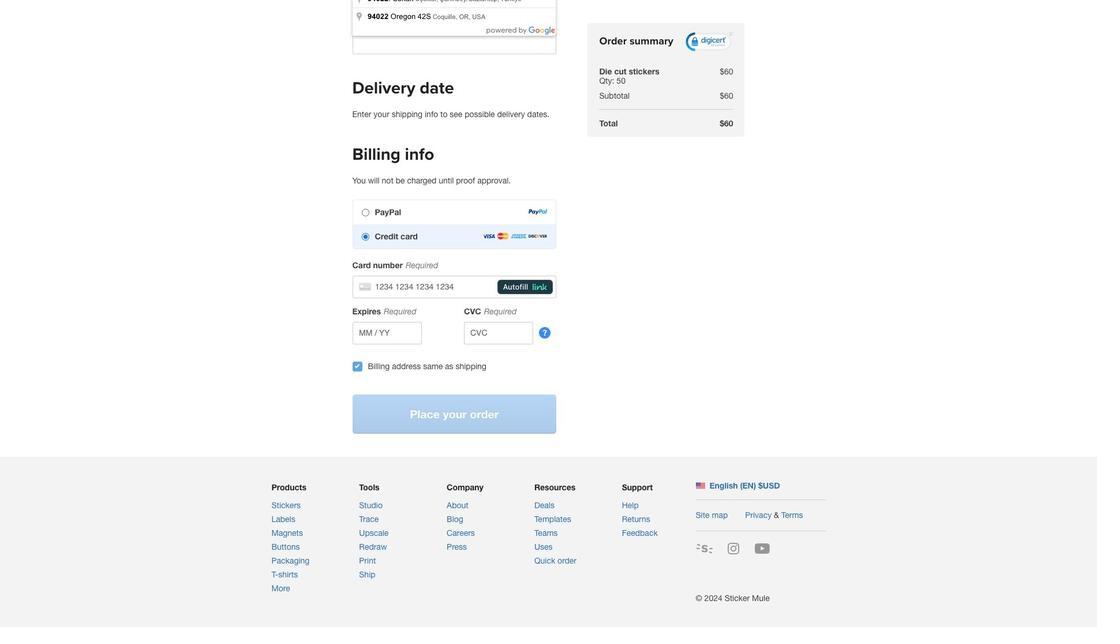 Task type: locate. For each thing, give the bounding box(es) containing it.
1 vertical spatial marker image
[[355, 12, 364, 23]]

None text field
[[352, 0, 452, 9]]

group
[[352, 199, 556, 250]]

marker image
[[355, 0, 364, 5], [355, 12, 364, 23]]

0 vertical spatial marker image
[[355, 0, 364, 5]]

youtube image
[[754, 540, 771, 557]]

2 marker image from the top
[[355, 12, 364, 23]]

None telephone field
[[352, 32, 556, 54]]

None checkbox
[[352, 362, 362, 372]]



Task type: describe. For each thing, give the bounding box(es) containing it.
1 marker image from the top
[[355, 0, 364, 5]]

stimulus image
[[696, 540, 713, 557]]

instagram image
[[725, 540, 742, 557]]



Task type: vqa. For each thing, say whether or not it's contained in the screenshot.
Return to the homepage icon at left top
no



